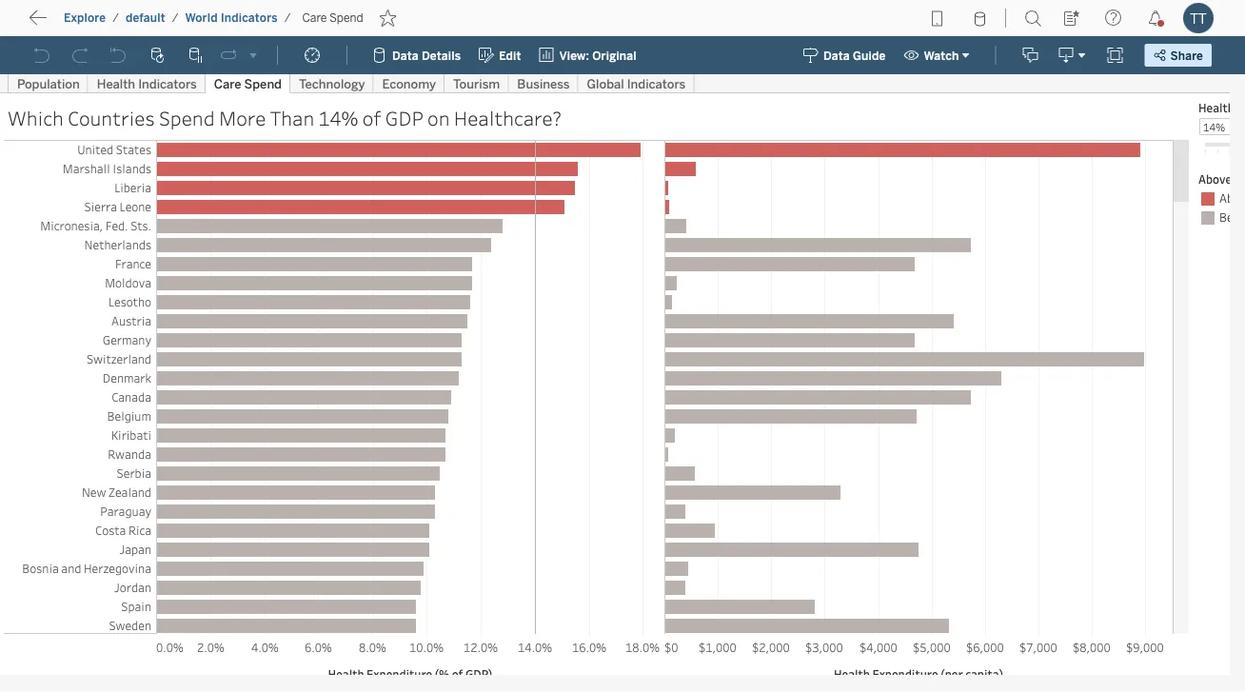 Task type: locate. For each thing, give the bounding box(es) containing it.
/
[[113, 11, 119, 25], [172, 11, 179, 25], [284, 11, 291, 25]]

care spend element
[[297, 11, 369, 25]]

1 horizontal spatial /
[[172, 11, 179, 25]]

spend
[[330, 11, 363, 25]]

/ right to
[[113, 11, 119, 25]]

2 horizontal spatial /
[[284, 11, 291, 25]]

0 horizontal spatial /
[[113, 11, 119, 25]]

/ left the world
[[172, 11, 179, 25]]

skip to content
[[50, 15, 164, 33]]

2 / from the left
[[172, 11, 179, 25]]

explore / default / world indicators /
[[64, 11, 291, 25]]

world indicators link
[[184, 10, 279, 26]]

to
[[86, 15, 101, 33]]

/ left care
[[284, 11, 291, 25]]

explore
[[64, 11, 106, 25]]



Task type: vqa. For each thing, say whether or not it's contained in the screenshot.
Favorites
no



Task type: describe. For each thing, give the bounding box(es) containing it.
explore link
[[63, 10, 107, 26]]

default link
[[125, 10, 166, 26]]

world
[[185, 11, 218, 25]]

indicators
[[221, 11, 278, 25]]

skip
[[50, 15, 82, 33]]

content
[[105, 15, 164, 33]]

skip to content link
[[46, 11, 194, 37]]

care
[[302, 11, 327, 25]]

3 / from the left
[[284, 11, 291, 25]]

care spend
[[302, 11, 363, 25]]

default
[[126, 11, 165, 25]]

1 / from the left
[[113, 11, 119, 25]]



